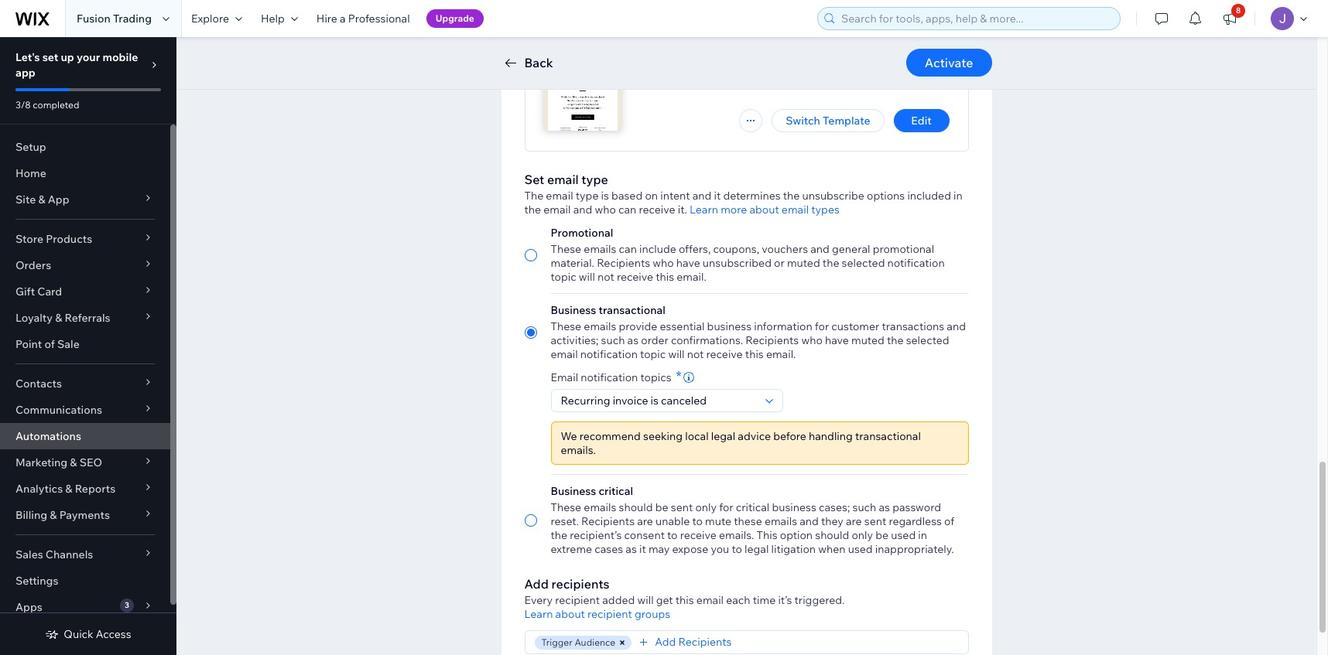 Task type: locate. For each thing, give the bounding box(es) containing it.
& inside dropdown button
[[38, 193, 45, 207]]

1 horizontal spatial add
[[655, 636, 676, 649]]

the inside business transactional these emails provide essential business information for customer transactions and activities; such as order confirmations. recipients who have muted the selected email notification topic will not receive this email.
[[887, 334, 904, 347]]

1 horizontal spatial selected
[[906, 334, 949, 347]]

marketing & seo button
[[0, 450, 170, 476]]

to right you
[[732, 543, 742, 556]]

such
[[601, 334, 625, 347], [852, 501, 876, 515]]

business inside business transactional these emails provide essential business information for customer transactions and activities; such as order confirmations. recipients who have muted the selected email notification topic will not receive this email.
[[551, 303, 596, 317]]

1 horizontal spatial about
[[749, 203, 779, 217]]

as left order
[[627, 334, 639, 347]]

add inside the add recipients every recipient added will get this email each time it's triggered. learn about recipient groups
[[524, 577, 549, 592]]

1 vertical spatial for
[[719, 501, 733, 515]]

recipients inside "promotional these emails can include offers, coupons, vouchers and general promotional material. recipients who have unsubscribed or muted the selected notification topic will not receive this email."
[[597, 256, 650, 270]]

1 vertical spatial business
[[551, 484, 596, 498]]

emails. left this
[[719, 529, 754, 543]]

it
[[714, 189, 721, 203], [639, 543, 646, 556]]

1 vertical spatial business
[[772, 501, 816, 515]]

0 vertical spatial selected
[[842, 256, 885, 270]]

1 horizontal spatial will
[[637, 594, 654, 608]]

0 horizontal spatial critical
[[599, 484, 633, 498]]

1 vertical spatial only
[[852, 529, 873, 543]]

0 vertical spatial for
[[815, 320, 829, 334]]

0 horizontal spatial who
[[595, 203, 616, 217]]

for left these
[[719, 501, 733, 515]]

email inside business transactional these emails provide essential business information for customer transactions and activities; such as order confirmations. recipients who have muted the selected email notification topic will not receive this email.
[[551, 347, 578, 361]]

1 horizontal spatial are
[[846, 515, 862, 529]]

2 vertical spatial will
[[637, 594, 654, 608]]

0 vertical spatial only
[[695, 501, 717, 515]]

unable
[[655, 515, 690, 529]]

1 vertical spatial will
[[668, 347, 685, 361]]

who left customer
[[801, 334, 823, 347]]

sent
[[671, 501, 693, 515], [864, 515, 886, 529]]

1 horizontal spatial sent
[[864, 515, 886, 529]]

as left password on the bottom right of page
[[879, 501, 890, 515]]

have inside "promotional these emails can include offers, coupons, vouchers and general promotional material. recipients who have unsubscribed or muted the selected notification topic will not receive this email."
[[676, 256, 700, 270]]

and up promotional
[[573, 203, 592, 217]]

not inside "promotional these emails can include offers, coupons, vouchers and general promotional material. recipients who have unsubscribed or muted the selected notification topic will not receive this email."
[[598, 270, 614, 284]]

such right cases; at the right
[[852, 501, 876, 515]]

will up *
[[668, 347, 685, 361]]

2 vertical spatial notification
[[581, 371, 638, 385]]

1 horizontal spatial muted
[[851, 334, 884, 347]]

1 vertical spatial in
[[918, 529, 927, 543]]

who left "offers,"
[[653, 256, 674, 270]]

3/8
[[15, 99, 31, 111]]

type left is
[[576, 189, 599, 203]]

this inside "promotional these emails can include offers, coupons, vouchers and general promotional material. recipients who have unsubscribed or muted the selected notification topic will not receive this email."
[[656, 270, 674, 284]]

email. down "offers,"
[[677, 270, 706, 284]]

3 these from the top
[[551, 501, 581, 515]]

as right the cases
[[626, 543, 637, 556]]

*
[[676, 368, 682, 385]]

1 horizontal spatial email.
[[766, 347, 796, 361]]

upgrade button
[[426, 9, 484, 28]]

this inside the add recipients every recipient added will get this email each time it's triggered. learn about recipient groups
[[675, 594, 694, 608]]

completed
[[33, 99, 79, 111]]

1 vertical spatial of
[[944, 515, 954, 529]]

vouchers
[[762, 242, 808, 256]]

used right when
[[848, 543, 873, 556]]

who up promotional
[[595, 203, 616, 217]]

loyalty & referrals button
[[0, 305, 170, 331]]

such up the email notification topics * at the bottom of the page
[[601, 334, 625, 347]]

business inside 'business critical these emails should be sent only for critical business cases; such as password reset. recipients are unable to mute these emails and they are sent regardless of the recipient's consent to receive emails. this option should only be used in extreme cases as it may expose you to legal litigation when used inappropriately.'
[[551, 484, 596, 498]]

0 vertical spatial will
[[579, 270, 595, 284]]

0 horizontal spatial are
[[637, 515, 653, 529]]

1 vertical spatial topic
[[640, 347, 666, 361]]

based
[[611, 189, 643, 203]]

0 horizontal spatial selected
[[842, 256, 885, 270]]

can left include
[[619, 242, 637, 256]]

& inside 'popup button'
[[50, 508, 57, 522]]

email up the email
[[551, 347, 578, 361]]

1 vertical spatial not
[[687, 347, 704, 361]]

the right customer
[[887, 334, 904, 347]]

0 vertical spatial this
[[656, 270, 674, 284]]

transactions
[[882, 320, 944, 334]]

it left may
[[639, 543, 646, 556]]

0 vertical spatial add
[[524, 577, 549, 592]]

used down password on the bottom right of page
[[891, 529, 916, 543]]

& left "reports" in the bottom of the page
[[65, 482, 72, 496]]

for inside business transactional these emails provide essential business information for customer transactions and activities; such as order confirmations. recipients who have muted the selected email notification topic will not receive this email.
[[815, 320, 829, 334]]

critical up this
[[736, 501, 769, 515]]

0 horizontal spatial of
[[44, 337, 55, 351]]

are left 'unable'
[[637, 515, 653, 529]]

legal inside we recommend seeking local legal advice before handling transactional emails.
[[711, 430, 735, 443]]

1 vertical spatial selected
[[906, 334, 949, 347]]

1 horizontal spatial in
[[954, 189, 963, 203]]

orders
[[15, 258, 51, 272]]

0 vertical spatial business
[[707, 320, 751, 334]]

0 vertical spatial it
[[714, 189, 721, 203]]

2 business from the top
[[551, 484, 596, 498]]

who for email
[[595, 203, 616, 217]]

0 vertical spatial transactional
[[599, 303, 665, 317]]

not down 'essential'
[[687, 347, 704, 361]]

1 business from the top
[[551, 303, 596, 317]]

the inside 'business critical these emails should be sent only for critical business cases; such as password reset. recipients are unable to mute these emails and they are sent regardless of the recipient's consent to receive emails. this option should only be used in extreme cases as it may expose you to legal litigation when used inappropriately.'
[[551, 529, 567, 543]]

help button
[[251, 0, 307, 37]]

1 horizontal spatial such
[[852, 501, 876, 515]]

& right loyalty
[[55, 311, 62, 325]]

should up consent
[[619, 501, 653, 515]]

let's
[[15, 50, 40, 64]]

the left types at the top of the page
[[783, 189, 800, 203]]

have right information
[[825, 334, 849, 347]]

and
[[692, 189, 711, 203], [573, 203, 592, 217], [810, 242, 830, 256], [947, 320, 966, 334], [800, 515, 819, 529]]

emails left provide
[[584, 320, 616, 334]]

analytics & reports button
[[0, 476, 170, 502]]

0 horizontal spatial transactional
[[599, 303, 665, 317]]

not
[[598, 270, 614, 284], [687, 347, 704, 361]]

0 horizontal spatial emails.
[[561, 443, 596, 457]]

0 vertical spatial in
[[954, 189, 963, 203]]

it left "determines"
[[714, 189, 721, 203]]

set
[[524, 172, 544, 187]]

1 vertical spatial critical
[[736, 501, 769, 515]]

local
[[685, 430, 709, 443]]

0 horizontal spatial add
[[524, 577, 549, 592]]

unsubscribe
[[802, 189, 864, 203]]

will left get
[[637, 594, 654, 608]]

0 vertical spatial legal
[[711, 430, 735, 443]]

have left unsubscribed
[[676, 256, 700, 270]]

notification right the email
[[581, 371, 638, 385]]

sent left regardless
[[864, 515, 886, 529]]

should down cases; at the right
[[815, 529, 849, 543]]

these for business critical
[[551, 501, 581, 515]]

only right 'unable'
[[695, 501, 717, 515]]

3/8 completed
[[15, 99, 79, 111]]

notification inside the email notification topics *
[[581, 371, 638, 385]]

1 horizontal spatial it
[[714, 189, 721, 203]]

0 vertical spatial not
[[598, 270, 614, 284]]

1 vertical spatial this
[[745, 347, 764, 361]]

1 horizontal spatial emails.
[[719, 529, 754, 543]]

the email type is based on intent and it determines the unsubscribe options included in the email and who can receive it.
[[524, 189, 963, 217]]

used
[[891, 529, 916, 543], [848, 543, 873, 556]]

payments
[[59, 508, 110, 522]]

a
[[340, 12, 346, 26]]

0 vertical spatial learn
[[690, 203, 718, 217]]

1 vertical spatial type
[[576, 189, 599, 203]]

0 horizontal spatial not
[[598, 270, 614, 284]]

selected inside business transactional these emails provide essential business information for customer transactions and activities; such as order confirmations. recipients who have muted the selected email notification topic will not receive this email.
[[906, 334, 949, 347]]

1 horizontal spatial this
[[675, 594, 694, 608]]

0 vertical spatial can
[[618, 203, 636, 217]]

1 vertical spatial such
[[852, 501, 876, 515]]

recipient
[[555, 594, 600, 608], [587, 608, 632, 621]]

the
[[783, 189, 800, 203], [524, 203, 541, 217], [823, 256, 839, 270], [887, 334, 904, 347], [551, 529, 567, 543]]

muted
[[787, 256, 820, 270], [851, 334, 884, 347]]

point of sale link
[[0, 331, 170, 358]]

business right 'essential'
[[707, 320, 751, 334]]

and inside 'business critical these emails should be sent only for critical business cases; such as password reset. recipients are unable to mute these emails and they are sent regardless of the recipient's consent to receive emails. this option should only be used in extreme cases as it may expose you to legal litigation when used inappropriately.'
[[800, 515, 819, 529]]

1 vertical spatial add
[[655, 636, 676, 649]]

0 vertical spatial topic
[[551, 270, 576, 284]]

selected right customer
[[906, 334, 949, 347]]

not right the material.
[[598, 270, 614, 284]]

as inside business transactional these emails provide essential business information for customer transactions and activities; such as order confirmations. recipients who have muted the selected email notification topic will not receive this email.
[[627, 334, 639, 347]]

0 vertical spatial such
[[601, 334, 625, 347]]

preview image
[[544, 53, 621, 131]]

access
[[96, 628, 131, 642]]

& right site
[[38, 193, 45, 207]]

notification up transactions
[[887, 256, 945, 270]]

1 vertical spatial email.
[[766, 347, 796, 361]]

the left recipient's
[[551, 529, 567, 543]]

1 vertical spatial should
[[815, 529, 849, 543]]

will inside business transactional these emails provide essential business information for customer transactions and activities; such as order confirmations. recipients who have muted the selected email notification topic will not receive this email.
[[668, 347, 685, 361]]

0 horizontal spatial should
[[619, 501, 653, 515]]

sent left mute
[[671, 501, 693, 515]]

0 vertical spatial have
[[676, 256, 700, 270]]

these inside business transactional these emails provide essential business information for customer transactions and activities; such as order confirmations. recipients who have muted the selected email notification topic will not receive this email.
[[551, 320, 581, 334]]

1 vertical spatial it
[[639, 543, 646, 556]]

0 vertical spatial who
[[595, 203, 616, 217]]

about right more at the right top
[[749, 203, 779, 217]]

critical up recipient's
[[599, 484, 633, 498]]

it inside the email type is based on intent and it determines the unsubscribe options included in the email and who can receive it.
[[714, 189, 721, 203]]

email
[[551, 371, 578, 385]]

2 vertical spatial these
[[551, 501, 581, 515]]

1 vertical spatial can
[[619, 242, 637, 256]]

notification up the email notification topics * at the bottom of the page
[[580, 347, 638, 361]]

contacts
[[15, 377, 62, 391]]

Email notification topics field
[[556, 390, 760, 412]]

transactional right handling
[[855, 430, 921, 443]]

and left "general"
[[810, 242, 830, 256]]

such inside business transactional these emails provide essential business information for customer transactions and activities; such as order confirmations. recipients who have muted the selected email notification topic will not receive this email.
[[601, 334, 625, 347]]

confirmations.
[[671, 334, 743, 347]]

2 are from the left
[[846, 515, 862, 529]]

cases
[[595, 543, 623, 556]]

communications
[[15, 403, 102, 417]]

the right vouchers
[[823, 256, 839, 270]]

more
[[721, 203, 747, 217]]

0 horizontal spatial such
[[601, 334, 625, 347]]

& for analytics
[[65, 482, 72, 496]]

0 vertical spatial email.
[[677, 270, 706, 284]]

and right transactions
[[947, 320, 966, 334]]

will
[[579, 270, 595, 284], [668, 347, 685, 361], [637, 594, 654, 608]]

about inside the add recipients every recipient added will get this email each time it's triggered. learn about recipient groups
[[555, 608, 585, 621]]

of right regardless
[[944, 515, 954, 529]]

and inside business transactional these emails provide essential business information for customer transactions and activities; such as order confirmations. recipients who have muted the selected email notification topic will not receive this email.
[[947, 320, 966, 334]]

of left sale
[[44, 337, 55, 351]]

be up consent
[[655, 501, 668, 515]]

0 horizontal spatial topic
[[551, 270, 576, 284]]

add
[[524, 577, 549, 592], [655, 636, 676, 649]]

receive inside "promotional these emails can include offers, coupons, vouchers and general promotional material. recipients who have unsubscribed or muted the selected notification topic will not receive this email."
[[617, 270, 653, 284]]

0 horizontal spatial legal
[[711, 430, 735, 443]]

these for business transactional
[[551, 320, 581, 334]]

be
[[655, 501, 668, 515], [875, 529, 888, 543]]

emails inside "promotional these emails can include offers, coupons, vouchers and general promotional material. recipients who have unsubscribed or muted the selected notification topic will not receive this email."
[[584, 242, 616, 256]]

in down password on the bottom right of page
[[918, 529, 927, 543]]

business inside business transactional these emails provide essential business information for customer transactions and activities; such as order confirmations. recipients who have muted the selected email notification topic will not receive this email.
[[707, 320, 751, 334]]

emails down promotional
[[584, 242, 616, 256]]

business for business transactional these emails provide essential business information for customer transactions and activities; such as order confirmations. recipients who have muted the selected email notification topic will not receive this email.
[[551, 303, 596, 317]]

added
[[602, 594, 635, 608]]

business up reset.
[[551, 484, 596, 498]]

8
[[1236, 5, 1241, 15]]

0 vertical spatial muted
[[787, 256, 820, 270]]

these up the email
[[551, 320, 581, 334]]

unsubscribed
[[703, 256, 772, 270]]

recommend
[[579, 430, 641, 443]]

for inside 'business critical these emails should be sent only for critical business cases; such as password reset. recipients are unable to mute these emails and they are sent regardless of the recipient's consent to receive emails. this option should only be used in extreme cases as it may expose you to legal litigation when used inappropriately.'
[[719, 501, 733, 515]]

0 vertical spatial notification
[[887, 256, 945, 270]]

these inside "promotional these emails can include offers, coupons, vouchers and general promotional material. recipients who have unsubscribed or muted the selected notification topic will not receive this email."
[[551, 242, 581, 256]]

learn
[[690, 203, 718, 217], [524, 608, 553, 621]]

type up is
[[581, 172, 608, 187]]

add for recipients
[[524, 577, 549, 592]]

legal right local
[[711, 430, 735, 443]]

email. inside "promotional these emails can include offers, coupons, vouchers and general promotional material. recipients who have unsubscribed or muted the selected notification topic will not receive this email."
[[677, 270, 706, 284]]

receive
[[639, 203, 675, 217], [617, 270, 653, 284], [706, 347, 743, 361], [680, 529, 716, 543]]

template
[[823, 114, 870, 128]]

in inside the email type is based on intent and it determines the unsubscribe options included in the email and who can receive it.
[[954, 189, 963, 203]]

type for the email type is based on intent and it determines the unsubscribe options included in the email and who can receive it.
[[576, 189, 599, 203]]

offers,
[[679, 242, 711, 256]]

emails
[[584, 242, 616, 256], [584, 320, 616, 334], [584, 501, 616, 515], [765, 515, 797, 529]]

activate button
[[906, 49, 992, 77]]

are right they
[[846, 515, 862, 529]]

recipient up audience
[[587, 608, 632, 621]]

1 vertical spatial who
[[653, 256, 674, 270]]

gift
[[15, 285, 35, 299]]

2 vertical spatial who
[[801, 334, 823, 347]]

this down information
[[745, 347, 764, 361]]

who inside the email type is based on intent and it determines the unsubscribe options included in the email and who can receive it.
[[595, 203, 616, 217]]

1 these from the top
[[551, 242, 581, 256]]

be left regardless
[[875, 529, 888, 543]]

topic up "topics"
[[640, 347, 666, 361]]

about up trigger audience
[[555, 608, 585, 621]]

quick access
[[64, 628, 131, 642]]

0 horizontal spatial business
[[707, 320, 751, 334]]

receive inside 'business critical these emails should be sent only for critical business cases; such as password reset. recipients are unable to mute these emails and they are sent regardless of the recipient's consent to receive emails. this option should only be used in extreme cases as it may expose you to legal litigation when used inappropriately.'
[[680, 529, 716, 543]]

set email type
[[524, 172, 608, 187]]

business transactional these emails provide essential business information for customer transactions and activities; such as order confirmations. recipients who have muted the selected email notification topic will not receive this email.
[[551, 303, 966, 361]]

& for site
[[38, 193, 45, 207]]

and left they
[[800, 515, 819, 529]]

marketing & seo
[[15, 456, 102, 470]]

1 vertical spatial transactional
[[855, 430, 921, 443]]

selected up customer
[[842, 256, 885, 270]]

notification inside "promotional these emails can include offers, coupons, vouchers and general promotional material. recipients who have unsubscribed or muted the selected notification topic will not receive this email."
[[887, 256, 945, 270]]

in
[[954, 189, 963, 203], [918, 529, 927, 543]]

receive inside the email type is based on intent and it determines the unsubscribe options included in the email and who can receive it.
[[639, 203, 675, 217]]

order
[[641, 334, 668, 347]]

time
[[753, 594, 776, 608]]

will down promotional
[[579, 270, 595, 284]]

muted inside "promotional these emails can include offers, coupons, vouchers and general promotional material. recipients who have unsubscribed or muted the selected notification topic will not receive this email."
[[787, 256, 820, 270]]

0 horizontal spatial muted
[[787, 256, 820, 270]]

legal down these
[[745, 543, 769, 556]]

point
[[15, 337, 42, 351]]

are
[[637, 515, 653, 529], [846, 515, 862, 529]]

1 vertical spatial learn
[[524, 608, 553, 621]]

0 horizontal spatial will
[[579, 270, 595, 284]]

0 horizontal spatial email.
[[677, 270, 706, 284]]

learn more about email types
[[690, 203, 840, 217]]

material.
[[551, 256, 594, 270]]

2 vertical spatial this
[[675, 594, 694, 608]]

products
[[46, 232, 92, 246]]

to left mute
[[692, 515, 703, 529]]

promotional these emails can include offers, coupons, vouchers and general promotional material. recipients who have unsubscribed or muted the selected notification topic will not receive this email.
[[551, 226, 945, 284]]

can right is
[[618, 203, 636, 217]]

cases;
[[819, 501, 850, 515]]

sidebar element
[[0, 37, 176, 655]]

only right they
[[852, 529, 873, 543]]

these up recipient's
[[551, 501, 581, 515]]

marketing
[[15, 456, 67, 470]]

such inside 'business critical these emails should be sent only for critical business cases; such as password reset. recipients are unable to mute these emails and they are sent regardless of the recipient's consent to receive emails. this option should only be used in extreme cases as it may expose you to legal litigation when used inappropriately.'
[[852, 501, 876, 515]]

these inside 'business critical these emails should be sent only for critical business cases; such as password reset. recipients are unable to mute these emails and they are sent regardless of the recipient's consent to receive emails. this option should only be used in extreme cases as it may expose you to legal litigation when used inappropriately.'
[[551, 501, 581, 515]]

1 horizontal spatial of
[[944, 515, 954, 529]]

for left customer
[[815, 320, 829, 334]]

0 vertical spatial critical
[[599, 484, 633, 498]]

type inside the email type is based on intent and it determines the unsubscribe options included in the email and who can receive it.
[[576, 189, 599, 203]]

recipients up the cases
[[581, 515, 635, 529]]

0 vertical spatial type
[[581, 172, 608, 187]]

email left "each"
[[696, 594, 724, 608]]

email.
[[677, 270, 706, 284], [766, 347, 796, 361]]

recipients right confirmations.
[[745, 334, 799, 347]]

& for billing
[[50, 508, 57, 522]]

add down groups
[[655, 636, 676, 649]]

0 horizontal spatial this
[[656, 270, 674, 284]]

email down "set email type" in the left of the page
[[546, 189, 573, 203]]

topic inside "promotional these emails can include offers, coupons, vouchers and general promotional material. recipients who have unsubscribed or muted the selected notification topic will not receive this email."
[[551, 270, 576, 284]]

receive inside business transactional these emails provide essential business information for customer transactions and activities; such as order confirmations. recipients who have muted the selected email notification topic will not receive this email.
[[706, 347, 743, 361]]

1 vertical spatial emails.
[[719, 529, 754, 543]]

should
[[619, 501, 653, 515], [815, 529, 849, 543]]

who inside "promotional these emails can include offers, coupons, vouchers and general promotional material. recipients who have unsubscribed or muted the selected notification topic will not receive this email."
[[653, 256, 674, 270]]

1 vertical spatial be
[[875, 529, 888, 543]]

these down promotional
[[551, 242, 581, 256]]

fusion trading
[[77, 12, 152, 26]]

topic down promotional
[[551, 270, 576, 284]]

0 horizontal spatial to
[[667, 529, 678, 543]]

1 vertical spatial about
[[555, 608, 585, 621]]

& right billing
[[50, 508, 57, 522]]

included
[[907, 189, 951, 203]]

1 horizontal spatial have
[[825, 334, 849, 347]]

1 horizontal spatial business
[[772, 501, 816, 515]]

learn right 'it.' at the right of page
[[690, 203, 718, 217]]

they
[[821, 515, 843, 529]]

1 horizontal spatial not
[[687, 347, 704, 361]]

0 horizontal spatial in
[[918, 529, 927, 543]]

to right consent
[[667, 529, 678, 543]]

business
[[707, 320, 751, 334], [772, 501, 816, 515]]

trigger
[[541, 637, 572, 649]]

every
[[524, 594, 553, 608]]

this right get
[[675, 594, 694, 608]]

0 horizontal spatial only
[[695, 501, 717, 515]]

add up "every"
[[524, 577, 549, 592]]

setup
[[15, 140, 46, 154]]

& inside "dropdown button"
[[65, 482, 72, 496]]

in right included
[[954, 189, 963, 203]]

this down include
[[656, 270, 674, 284]]

of inside 'business critical these emails should be sent only for critical business cases; such as password reset. recipients are unable to mute these emails and they are sent regardless of the recipient's consent to receive emails. this option should only be used in extreme cases as it may expose you to legal litigation when used inappropriately.'
[[944, 515, 954, 529]]

emails up the litigation
[[765, 515, 797, 529]]

explore
[[191, 12, 229, 26]]

and right 'it.' at the right of page
[[692, 189, 711, 203]]

2 these from the top
[[551, 320, 581, 334]]

transactional inside we recommend seeking local legal advice before handling transactional emails.
[[855, 430, 921, 443]]

email right set
[[547, 172, 579, 187]]

emails. up reset.
[[561, 443, 596, 457]]

learn up trigger
[[524, 608, 553, 621]]

2 horizontal spatial who
[[801, 334, 823, 347]]

0 vertical spatial business
[[551, 303, 596, 317]]

apps
[[15, 601, 42, 614]]

transactional up provide
[[599, 303, 665, 317]]

& for loyalty
[[55, 311, 62, 325]]

who inside business transactional these emails provide essential business information for customer transactions and activities; such as order confirmations. recipients who have muted the selected email notification topic will not receive this email.
[[801, 334, 823, 347]]



Task type: vqa. For each thing, say whether or not it's contained in the screenshot.
The Wix Forms
no



Task type: describe. For each thing, give the bounding box(es) containing it.
8 button
[[1213, 0, 1247, 37]]

handling
[[809, 430, 853, 443]]

add recipients
[[655, 636, 732, 649]]

0 horizontal spatial be
[[655, 501, 668, 515]]

customer
[[831, 320, 879, 334]]

1 horizontal spatial to
[[692, 515, 703, 529]]

home link
[[0, 160, 170, 187]]

0 vertical spatial should
[[619, 501, 653, 515]]

topics
[[640, 371, 671, 385]]

can inside "promotional these emails can include offers, coupons, vouchers and general promotional material. recipients who have unsubscribed or muted the selected notification topic will not receive this email."
[[619, 242, 637, 256]]

provide
[[619, 320, 657, 334]]

selected inside "promotional these emails can include offers, coupons, vouchers and general promotional material. recipients who have unsubscribed or muted the selected notification topic will not receive this email."
[[842, 256, 885, 270]]

app
[[15, 66, 35, 80]]

recipients inside 'business critical these emails should be sent only for critical business cases; such as password reset. recipients are unable to mute these emails and they are sent regardless of the recipient's consent to receive emails. this option should only be used in extreme cases as it may expose you to legal litigation when used inappropriately.'
[[581, 515, 635, 529]]

password
[[892, 501, 941, 515]]

recipient down recipients
[[555, 594, 600, 608]]

email inside the add recipients every recipient added will get this email each time it's triggered. learn about recipient groups
[[696, 594, 724, 608]]

Search for tools, apps, help & more... field
[[837, 8, 1115, 29]]

up
[[61, 50, 74, 64]]

type for set email type
[[581, 172, 608, 187]]

business critical these emails should be sent only for critical business cases; such as password reset. recipients are unable to mute these emails and they are sent regardless of the recipient's consent to receive emails. this option should only be used in extreme cases as it may expose you to legal litigation when used inappropriately.
[[551, 484, 954, 556]]

emails. inside we recommend seeking local legal advice before handling transactional emails.
[[561, 443, 596, 457]]

extreme
[[551, 543, 592, 556]]

seeking
[[643, 430, 683, 443]]

not inside business transactional these emails provide essential business information for customer transactions and activities; such as order confirmations. recipients who have muted the selected email notification topic will not receive this email.
[[687, 347, 704, 361]]

professional
[[348, 12, 410, 26]]

3
[[125, 601, 129, 611]]

essential
[[660, 320, 705, 334]]

2 vertical spatial as
[[626, 543, 637, 556]]

mute
[[705, 515, 731, 529]]

email. inside business transactional these emails provide essential business information for customer transactions and activities; such as order confirmations. recipients who have muted the selected email notification topic will not receive this email.
[[766, 347, 796, 361]]

muted inside business transactional these emails provide essential business information for customer transactions and activities; such as order confirmations. recipients who have muted the selected email notification topic will not receive this email.
[[851, 334, 884, 347]]

automations link
[[0, 423, 170, 450]]

home
[[15, 166, 46, 180]]

activities;
[[551, 334, 599, 347]]

edit
[[911, 114, 932, 128]]

audience
[[575, 637, 615, 649]]

topic inside business transactional these emails provide essential business information for customer transactions and activities; such as order confirmations. recipients who have muted the selected email notification topic will not receive this email.
[[640, 347, 666, 361]]

each
[[726, 594, 750, 608]]

site & app
[[15, 193, 69, 207]]

edit button
[[893, 109, 949, 132]]

email left types at the top of the page
[[782, 203, 809, 217]]

set
[[42, 50, 58, 64]]

hire a professional link
[[307, 0, 419, 37]]

switch template
[[786, 114, 870, 128]]

business inside 'business critical these emails should be sent only for critical business cases; such as password reset. recipients are unable to mute these emails and they are sent regardless of the recipient's consent to receive emails. this option should only be used in extreme cases as it may expose you to legal litigation when used inappropriately.'
[[772, 501, 816, 515]]

analytics
[[15, 482, 63, 496]]

groups
[[635, 608, 670, 621]]

your
[[77, 50, 100, 64]]

have inside business transactional these emails provide essential business information for customer transactions and activities; such as order confirmations. recipients who have muted the selected email notification topic will not receive this email.
[[825, 334, 849, 347]]

sales channels button
[[0, 542, 170, 568]]

of inside sidebar 'element'
[[44, 337, 55, 351]]

trigger audience
[[541, 637, 615, 649]]

help
[[261, 12, 285, 26]]

contacts button
[[0, 371, 170, 397]]

hire
[[316, 12, 337, 26]]

legal inside 'business critical these emails should be sent only for critical business cases; such as password reset. recipients are unable to mute these emails and they are sent regardless of the recipient's consent to receive emails. this option should only be used in extreme cases as it may expose you to legal litigation when used inappropriately.'
[[745, 543, 769, 556]]

this inside business transactional these emails provide essential business information for customer transactions and activities; such as order confirmations. recipients who have muted the selected email notification topic will not receive this email.
[[745, 347, 764, 361]]

fusion
[[77, 12, 111, 26]]

options
[[867, 189, 905, 203]]

inappropriately.
[[875, 543, 954, 556]]

the inside "promotional these emails can include offers, coupons, vouchers and general promotional material. recipients who have unsubscribed or muted the selected notification topic will not receive this email."
[[823, 256, 839, 270]]

1 vertical spatial as
[[879, 501, 890, 515]]

quick
[[64, 628, 93, 642]]

1 horizontal spatial used
[[891, 529, 916, 543]]

reset.
[[551, 515, 579, 529]]

we recommend seeking local legal advice before handling transactional emails.
[[561, 430, 921, 457]]

recipients inside business transactional these emails provide essential business information for customer transactions and activities; such as order confirmations. recipients who have muted the selected email notification topic will not receive this email.
[[745, 334, 799, 347]]

may
[[648, 543, 670, 556]]

switch template button
[[772, 109, 884, 132]]

recipients down the add recipients every recipient added will get this email each time it's triggered. learn about recipient groups
[[678, 636, 732, 649]]

emails inside business transactional these emails provide essential business information for customer transactions and activities; such as order confirmations. recipients who have muted the selected email notification topic will not receive this email.
[[584, 320, 616, 334]]

general
[[832, 242, 870, 256]]

billing
[[15, 508, 47, 522]]

who for transactional
[[801, 334, 823, 347]]

settings
[[15, 574, 58, 588]]

is
[[601, 189, 609, 203]]

recipient's
[[570, 529, 622, 543]]

loyalty
[[15, 311, 53, 325]]

for for information
[[815, 320, 829, 334]]

trading
[[113, 12, 152, 26]]

billing & payments button
[[0, 502, 170, 529]]

1 horizontal spatial critical
[[736, 501, 769, 515]]

2 horizontal spatial to
[[732, 543, 742, 556]]

you
[[711, 543, 729, 556]]

when
[[818, 543, 846, 556]]

before
[[773, 430, 806, 443]]

billing & payments
[[15, 508, 110, 522]]

information
[[754, 320, 812, 334]]

1 horizontal spatial only
[[852, 529, 873, 543]]

intent
[[660, 189, 690, 203]]

add recipients every recipient added will get this email each time it's triggered. learn about recipient groups
[[524, 577, 845, 621]]

loyalty & referrals
[[15, 311, 110, 325]]

mobile
[[102, 50, 138, 64]]

back button
[[501, 53, 553, 72]]

expose
[[672, 543, 708, 556]]

email right the
[[543, 203, 571, 217]]

it inside 'business critical these emails should be sent only for critical business cases; such as password reset. recipients are unable to mute these emails and they are sent regardless of the recipient's consent to receive emails. this option should only be used in extreme cases as it may expose you to legal litigation when used inappropriately.'
[[639, 543, 646, 556]]

will inside the add recipients every recipient added will get this email each time it's triggered. learn about recipient groups
[[637, 594, 654, 608]]

communications button
[[0, 397, 170, 423]]

we
[[561, 430, 577, 443]]

notification inside business transactional these emails provide essential business information for customer transactions and activities; such as order confirmations. recipients who have muted the selected email notification topic will not receive this email.
[[580, 347, 638, 361]]

point of sale
[[15, 337, 80, 351]]

business for business critical these emails should be sent only for critical business cases; such as password reset. recipients are unable to mute these emails and they are sent regardless of the recipient's consent to receive emails. this option should only be used in extreme cases as it may expose you to legal litigation when used inappropriately.
[[551, 484, 596, 498]]

0 vertical spatial about
[[749, 203, 779, 217]]

let's set up your mobile app
[[15, 50, 138, 80]]

0 horizontal spatial used
[[848, 543, 873, 556]]

and inside "promotional these emails can include offers, coupons, vouchers and general promotional material. recipients who have unsubscribed or muted the selected notification topic will not receive this email."
[[810, 242, 830, 256]]

& for marketing
[[70, 456, 77, 470]]

hire a professional
[[316, 12, 410, 26]]

email notification topics *
[[551, 368, 682, 385]]

learn inside the add recipients every recipient added will get this email each time it's triggered. learn about recipient groups
[[524, 608, 553, 621]]

1 horizontal spatial be
[[875, 529, 888, 543]]

in inside 'business critical these emails should be sent only for critical business cases; such as password reset. recipients are unable to mute these emails and they are sent regardless of the recipient's consent to receive emails. this option should only be used in extreme cases as it may expose you to legal litigation when used inappropriately.'
[[918, 529, 927, 543]]

transactional inside business transactional these emails provide essential business information for customer transactions and activities; such as order confirmations. recipients who have muted the selected email notification topic will not receive this email.
[[599, 303, 665, 317]]

add for recipients
[[655, 636, 676, 649]]

coupons,
[[713, 242, 759, 256]]

0 horizontal spatial sent
[[671, 501, 693, 515]]

get
[[656, 594, 673, 608]]

sales channels
[[15, 548, 93, 562]]

1 horizontal spatial learn
[[690, 203, 718, 217]]

channels
[[46, 548, 93, 562]]

advice
[[738, 430, 771, 443]]

will inside "promotional these emails can include offers, coupons, vouchers and general promotional material. recipients who have unsubscribed or muted the selected notification topic will not receive this email."
[[579, 270, 595, 284]]

can inside the email type is based on intent and it determines the unsubscribe options included in the email and who can receive it.
[[618, 203, 636, 217]]

reports
[[75, 482, 115, 496]]

gift card
[[15, 285, 62, 299]]

1 are from the left
[[637, 515, 653, 529]]

for for only
[[719, 501, 733, 515]]

emails up recipient's
[[584, 501, 616, 515]]

the down set
[[524, 203, 541, 217]]

upgrade
[[435, 12, 474, 24]]

automations
[[15, 430, 81, 443]]

activate
[[925, 55, 973, 70]]

sales
[[15, 548, 43, 562]]

emails. inside 'business critical these emails should be sent only for critical business cases; such as password reset. recipients are unable to mute these emails and they are sent regardless of the recipient's consent to receive emails. this option should only be used in extreme cases as it may expose you to legal litigation when used inappropriately.'
[[719, 529, 754, 543]]



